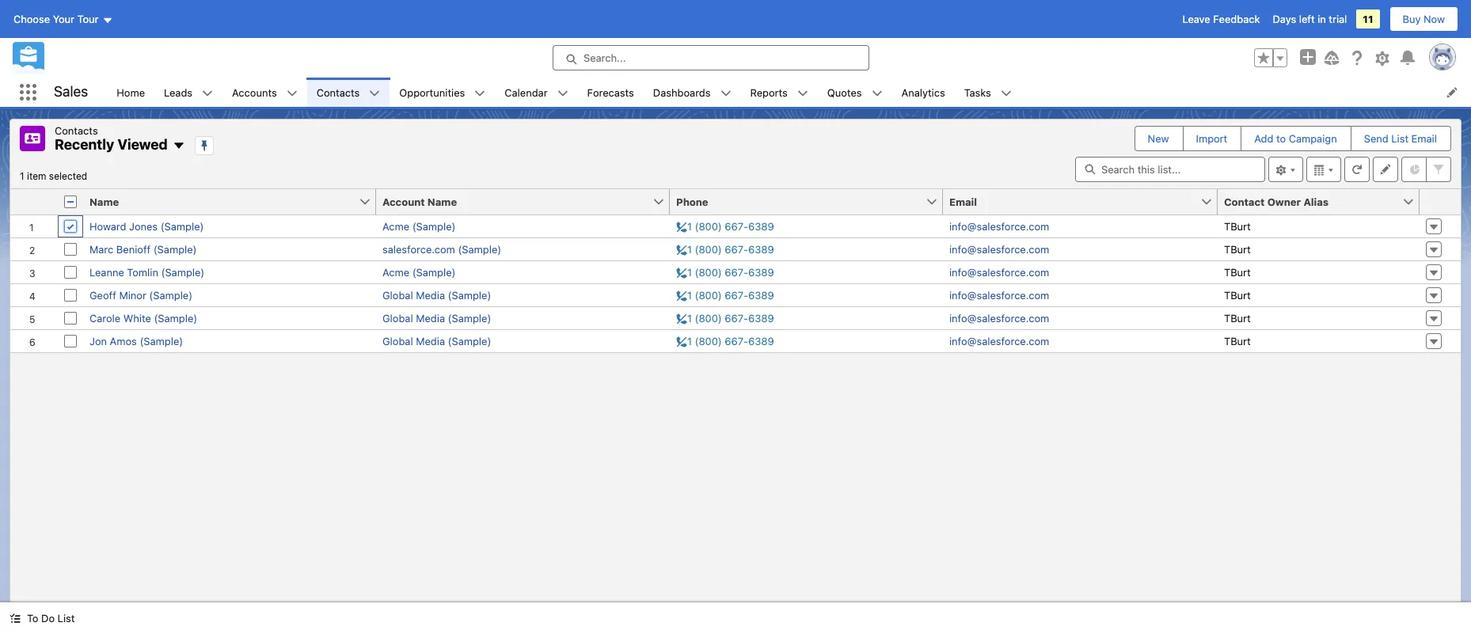 Task type: locate. For each thing, give the bounding box(es) containing it.
contacts down sales
[[55, 124, 98, 137]]

global media (sample) link for carole white (sample)
[[383, 312, 491, 324]]

(sample) for jon amos (sample) link
[[140, 335, 183, 347]]

acme down salesforce.com
[[383, 266, 410, 278]]

3 tburt from the top
[[1225, 266, 1252, 278]]

acme (sample) for leanne tomlin (sample)
[[383, 266, 456, 278]]

email button
[[944, 189, 1201, 214]]

leads
[[164, 86, 193, 99]]

0 vertical spatial global media (sample)
[[383, 289, 491, 301]]

1 info@salesforce.com from the top
[[950, 220, 1050, 233]]

recently viewed grid
[[10, 189, 1462, 353]]

global media (sample)
[[383, 289, 491, 301], [383, 312, 491, 324], [383, 335, 491, 347]]

text default image left to
[[10, 613, 21, 624]]

text default image inside quotes list item
[[872, 88, 883, 99]]

click to dial disabled image for leanne tomlin (sample)
[[677, 266, 775, 278]]

3 click to dial disabled image from the top
[[677, 266, 775, 278]]

text default image right accounts
[[287, 88, 298, 99]]

dashboards link
[[644, 78, 721, 107]]

action element
[[1420, 189, 1462, 215]]

name
[[90, 195, 119, 208], [428, 195, 457, 208]]

contacts inside list item
[[317, 86, 360, 99]]

6 info@salesforce.com from the top
[[950, 335, 1050, 347]]

(sample) for the geoff minor (sample) 'link'
[[149, 289, 193, 301]]

info@salesforce.com link
[[950, 220, 1050, 233], [950, 243, 1050, 255], [950, 266, 1050, 278], [950, 289, 1050, 301], [950, 312, 1050, 324], [950, 335, 1050, 347]]

1 media from the top
[[416, 289, 445, 301]]

1 vertical spatial contacts
[[55, 124, 98, 137]]

click to dial disabled image
[[677, 220, 775, 233], [677, 243, 775, 255], [677, 266, 775, 278], [677, 289, 775, 301], [677, 312, 775, 324], [677, 335, 775, 347]]

name button
[[83, 189, 359, 214]]

0 vertical spatial acme
[[383, 220, 410, 233]]

1 vertical spatial media
[[416, 312, 445, 324]]

0 vertical spatial contacts
[[317, 86, 360, 99]]

howard jones (sample)
[[90, 220, 204, 233]]

1 vertical spatial global media (sample)
[[383, 312, 491, 324]]

tasks link
[[955, 78, 1001, 107]]

text default image left opportunities link
[[369, 88, 381, 99]]

1 vertical spatial acme (sample)
[[383, 266, 456, 278]]

2 name from the left
[[428, 195, 457, 208]]

2 vertical spatial global
[[383, 335, 413, 347]]

account name
[[383, 195, 457, 208]]

media
[[416, 289, 445, 301], [416, 312, 445, 324], [416, 335, 445, 347]]

owner
[[1268, 195, 1302, 208]]

text default image inside recently viewed|contacts|list view element
[[173, 140, 185, 152]]

new button
[[1136, 127, 1182, 151]]

reports
[[751, 86, 788, 99]]

text default image right tasks
[[1001, 88, 1012, 99]]

quotes link
[[818, 78, 872, 107]]

2 info@salesforce.com from the top
[[950, 243, 1050, 255]]

analytics
[[902, 86, 946, 99]]

2 vertical spatial global media (sample) link
[[383, 335, 491, 347]]

text default image
[[287, 88, 298, 99], [369, 88, 381, 99], [557, 88, 568, 99], [721, 88, 732, 99], [872, 88, 883, 99], [1001, 88, 1012, 99], [173, 140, 185, 152]]

quotes list item
[[818, 78, 892, 107]]

add to campaign
[[1255, 132, 1338, 145]]

email inside recently viewed "grid"
[[950, 195, 978, 208]]

item number image
[[10, 189, 58, 214]]

email
[[1412, 132, 1438, 145], [950, 195, 978, 208]]

info@salesforce.com for howard jones (sample)
[[950, 220, 1050, 233]]

1 global from the top
[[383, 289, 413, 301]]

jones
[[129, 220, 158, 233]]

2 click to dial disabled image from the top
[[677, 243, 775, 255]]

marc benioff (sample) link
[[90, 243, 197, 255]]

3 info@salesforce.com from the top
[[950, 266, 1050, 278]]

calendar list item
[[495, 78, 578, 107]]

5 info@salesforce.com link from the top
[[950, 312, 1050, 324]]

0 vertical spatial list
[[1392, 132, 1409, 145]]

text default image left calendar link
[[475, 88, 486, 99]]

2 acme (sample) link from the top
[[383, 266, 456, 278]]

send list email button
[[1352, 127, 1451, 151]]

1 acme from the top
[[383, 220, 410, 233]]

text default image inside "calendar" 'list item'
[[557, 88, 568, 99]]

salesforce.com (sample)
[[383, 243, 502, 255]]

text default image inside the leads list item
[[202, 88, 213, 99]]

media for carole white (sample)
[[416, 312, 445, 324]]

click to dial disabled image for marc benioff (sample)
[[677, 243, 775, 255]]

contacts list item
[[307, 78, 390, 107]]

item
[[27, 170, 46, 182]]

2 acme (sample) from the top
[[383, 266, 456, 278]]

(sample) for jon amos (sample) global media (sample) link
[[448, 335, 491, 347]]

acme
[[383, 220, 410, 233], [383, 266, 410, 278]]

1 vertical spatial email
[[950, 195, 978, 208]]

1 acme (sample) from the top
[[383, 220, 456, 233]]

text default image inside 'reports' "list item"
[[798, 88, 809, 99]]

phone button
[[670, 189, 926, 214]]

text default image right 'reports'
[[798, 88, 809, 99]]

4 info@salesforce.com from the top
[[950, 289, 1050, 301]]

0 horizontal spatial name
[[90, 195, 119, 208]]

6 click to dial disabled image from the top
[[677, 335, 775, 347]]

5 click to dial disabled image from the top
[[677, 312, 775, 324]]

list right send
[[1392, 132, 1409, 145]]

acme (sample)
[[383, 220, 456, 233], [383, 266, 456, 278]]

2 tburt from the top
[[1225, 243, 1252, 255]]

1 click to dial disabled image from the top
[[677, 220, 775, 233]]

5 tburt from the top
[[1225, 312, 1252, 324]]

global for carole white (sample)
[[383, 312, 413, 324]]

choose your tour button
[[13, 6, 114, 32]]

6 info@salesforce.com link from the top
[[950, 335, 1050, 347]]

0 horizontal spatial contacts
[[55, 124, 98, 137]]

text default image right calendar
[[557, 88, 568, 99]]

now
[[1424, 13, 1446, 25]]

text default image inside dashboards list item
[[721, 88, 732, 99]]

name element
[[83, 189, 386, 215]]

0 vertical spatial acme (sample)
[[383, 220, 456, 233]]

2 acme from the top
[[383, 266, 410, 278]]

1 tburt from the top
[[1225, 220, 1252, 233]]

1 horizontal spatial contacts
[[317, 86, 360, 99]]

1 vertical spatial list
[[58, 612, 75, 625]]

contacts link
[[307, 78, 369, 107]]

tburt for leanne tomlin (sample)
[[1225, 266, 1252, 278]]

acme (sample) link for howard jones (sample)
[[383, 220, 456, 233]]

2 media from the top
[[416, 312, 445, 324]]

(sample) for global media (sample) link corresponding to geoff minor (sample)
[[448, 289, 491, 301]]

1 vertical spatial acme
[[383, 266, 410, 278]]

1 vertical spatial global media (sample) link
[[383, 312, 491, 324]]

1 vertical spatial acme (sample) link
[[383, 266, 456, 278]]

text default image for leads
[[202, 88, 213, 99]]

howard
[[90, 220, 126, 233]]

text default image right leads
[[202, 88, 213, 99]]

(sample) for carole white (sample) link
[[154, 312, 197, 324]]

0 horizontal spatial email
[[950, 195, 978, 208]]

text default image
[[202, 88, 213, 99], [475, 88, 486, 99], [798, 88, 809, 99], [10, 613, 21, 624]]

0 vertical spatial global
[[383, 289, 413, 301]]

info@salesforce.com link for leanne tomlin (sample)
[[950, 266, 1050, 278]]

amos
[[110, 335, 137, 347]]

benioff
[[116, 243, 151, 255]]

jon amos (sample)
[[90, 335, 183, 347]]

6 tburt from the top
[[1225, 335, 1252, 347]]

(sample)
[[161, 220, 204, 233], [412, 220, 456, 233], [153, 243, 197, 255], [458, 243, 502, 255], [161, 266, 205, 278], [412, 266, 456, 278], [149, 289, 193, 301], [448, 289, 491, 301], [154, 312, 197, 324], [448, 312, 491, 324], [140, 335, 183, 347], [448, 335, 491, 347]]

buy now
[[1403, 13, 1446, 25]]

1 horizontal spatial name
[[428, 195, 457, 208]]

reports list item
[[741, 78, 818, 107]]

None search field
[[1076, 156, 1266, 182]]

global
[[383, 289, 413, 301], [383, 312, 413, 324], [383, 335, 413, 347]]

text default image inside contacts list item
[[369, 88, 381, 99]]

geoff minor (sample) link
[[90, 289, 193, 301]]

text default image right viewed
[[173, 140, 185, 152]]

jon amos (sample) link
[[90, 335, 183, 347]]

info@salesforce.com link for marc benioff (sample)
[[950, 243, 1050, 255]]

list
[[107, 78, 1472, 107]]

send
[[1365, 132, 1389, 145]]

geoff
[[90, 289, 116, 301]]

global media (sample) link for jon amos (sample)
[[383, 335, 491, 347]]

0 vertical spatial email
[[1412, 132, 1438, 145]]

cell
[[58, 189, 83, 215]]

feedback
[[1214, 13, 1261, 25]]

1 vertical spatial global
[[383, 312, 413, 324]]

1 info@salesforce.com link from the top
[[950, 220, 1050, 233]]

to do list button
[[0, 603, 84, 635]]

2 global media (sample) link from the top
[[383, 312, 491, 324]]

1 name from the left
[[90, 195, 119, 208]]

left
[[1300, 13, 1316, 25]]

global media (sample) link
[[383, 289, 491, 301], [383, 312, 491, 324], [383, 335, 491, 347]]

text default image right the quotes in the right top of the page
[[872, 88, 883, 99]]

item number element
[[10, 189, 58, 215]]

4 tburt from the top
[[1225, 289, 1252, 301]]

1 acme (sample) link from the top
[[383, 220, 456, 233]]

name up "howard" at top left
[[90, 195, 119, 208]]

info@salesforce.com for geoff minor (sample)
[[950, 289, 1050, 301]]

global media (sample) for geoff minor (sample)
[[383, 289, 491, 301]]

4 info@salesforce.com link from the top
[[950, 289, 1050, 301]]

do
[[41, 612, 55, 625]]

quotes
[[828, 86, 862, 99]]

leanne
[[90, 266, 124, 278]]

info@salesforce.com
[[950, 220, 1050, 233], [950, 243, 1050, 255], [950, 266, 1050, 278], [950, 289, 1050, 301], [950, 312, 1050, 324], [950, 335, 1050, 347]]

1 global media (sample) from the top
[[383, 289, 491, 301]]

list containing home
[[107, 78, 1472, 107]]

accounts list item
[[223, 78, 307, 107]]

list
[[1392, 132, 1409, 145], [58, 612, 75, 625]]

salesforce.com
[[383, 243, 455, 255]]

text default image inside tasks list item
[[1001, 88, 1012, 99]]

buy
[[1403, 13, 1422, 25]]

acme down account
[[383, 220, 410, 233]]

global media (sample) for jon amos (sample)
[[383, 335, 491, 347]]

contacts
[[317, 86, 360, 99], [55, 124, 98, 137]]

5 info@salesforce.com from the top
[[950, 312, 1050, 324]]

tburt for jon amos (sample)
[[1225, 335, 1252, 347]]

3 info@salesforce.com link from the top
[[950, 266, 1050, 278]]

1 global media (sample) link from the top
[[383, 289, 491, 301]]

recently viewed
[[55, 136, 168, 153]]

text default image inside "opportunities" list item
[[475, 88, 486, 99]]

0 vertical spatial acme (sample) link
[[383, 220, 456, 233]]

acme (sample) link up salesforce.com
[[383, 220, 456, 233]]

0 vertical spatial media
[[416, 289, 445, 301]]

3 global media (sample) link from the top
[[383, 335, 491, 347]]

click to dial disabled image for jon amos (sample)
[[677, 335, 775, 347]]

2 vertical spatial global media (sample)
[[383, 335, 491, 347]]

3 global from the top
[[383, 335, 413, 347]]

contact
[[1225, 195, 1265, 208]]

buy now button
[[1390, 6, 1459, 32]]

2 vertical spatial media
[[416, 335, 445, 347]]

list right do
[[58, 612, 75, 625]]

2 global media (sample) from the top
[[383, 312, 491, 324]]

3 media from the top
[[416, 335, 445, 347]]

text default image inside 'accounts' list item
[[287, 88, 298, 99]]

contacts right 'accounts' list item
[[317, 86, 360, 99]]

name right account
[[428, 195, 457, 208]]

action image
[[1420, 189, 1462, 214]]

acme (sample) down salesforce.com
[[383, 266, 456, 278]]

acme (sample) link
[[383, 220, 456, 233], [383, 266, 456, 278]]

calendar
[[505, 86, 548, 99]]

0 vertical spatial global media (sample) link
[[383, 289, 491, 301]]

4 click to dial disabled image from the top
[[677, 289, 775, 301]]

contact owner alias
[[1225, 195, 1329, 208]]

text default image down search... button
[[721, 88, 732, 99]]

send list email
[[1365, 132, 1438, 145]]

2 info@salesforce.com link from the top
[[950, 243, 1050, 255]]

search...
[[584, 51, 626, 64]]

text default image for opportunities
[[475, 88, 486, 99]]

acme (sample) link down salesforce.com
[[383, 266, 456, 278]]

text default image for accounts
[[287, 88, 298, 99]]

(sample) for marc benioff (sample) link
[[153, 243, 197, 255]]

acme (sample) up salesforce.com
[[383, 220, 456, 233]]

3 global media (sample) from the top
[[383, 335, 491, 347]]

choose your tour
[[13, 13, 99, 25]]

tburt for carole white (sample)
[[1225, 312, 1252, 324]]

tburt for marc benioff (sample)
[[1225, 243, 1252, 255]]

cell inside recently viewed "grid"
[[58, 189, 83, 215]]

2 global from the top
[[383, 312, 413, 324]]

group
[[1255, 48, 1288, 67]]



Task type: vqa. For each thing, say whether or not it's contained in the screenshot.
2nd the info@salesforce.com Link
yes



Task type: describe. For each thing, give the bounding box(es) containing it.
leanne tomlin (sample) link
[[90, 266, 205, 278]]

to do list
[[27, 612, 75, 625]]

tour
[[77, 13, 99, 25]]

info@salesforce.com link for carole white (sample)
[[950, 312, 1050, 324]]

global media (sample) link for geoff minor (sample)
[[383, 289, 491, 301]]

accounts link
[[223, 78, 287, 107]]

selected
[[49, 170, 87, 182]]

reports link
[[741, 78, 798, 107]]

text default image for contacts
[[369, 88, 381, 99]]

import button
[[1184, 127, 1241, 151]]

carole white (sample) link
[[90, 312, 197, 324]]

alias
[[1304, 195, 1329, 208]]

11
[[1364, 13, 1374, 25]]

tburt for howard jones (sample)
[[1225, 220, 1252, 233]]

acme (sample) for howard jones (sample)
[[383, 220, 456, 233]]

white
[[123, 312, 151, 324]]

salesforce.com (sample) link
[[383, 243, 502, 255]]

acme for leanne tomlin (sample)
[[383, 266, 410, 278]]

import
[[1197, 132, 1228, 145]]

global for jon amos (sample)
[[383, 335, 413, 347]]

calendar link
[[495, 78, 557, 107]]

tasks list item
[[955, 78, 1022, 107]]

contact owner alias button
[[1218, 189, 1403, 214]]

marc
[[90, 243, 113, 255]]

tburt for geoff minor (sample)
[[1225, 289, 1252, 301]]

marc benioff (sample)
[[90, 243, 197, 255]]

account
[[383, 195, 425, 208]]

to
[[27, 612, 38, 625]]

forecasts link
[[578, 78, 644, 107]]

text default image for tasks
[[1001, 88, 1012, 99]]

sales
[[54, 83, 88, 100]]

name inside "element"
[[90, 195, 119, 208]]

media for jon amos (sample)
[[416, 335, 445, 347]]

opportunities list item
[[390, 78, 495, 107]]

opportunities
[[400, 86, 465, 99]]

text default image inside 'to do list' button
[[10, 613, 21, 624]]

days left in trial
[[1273, 13, 1348, 25]]

leads link
[[155, 78, 202, 107]]

recently viewed|contacts|list view element
[[10, 119, 1462, 603]]

add to campaign button
[[1242, 127, 1351, 151]]

account name button
[[376, 189, 653, 214]]

none search field inside recently viewed|contacts|list view element
[[1076, 156, 1266, 182]]

in
[[1318, 13, 1327, 25]]

recently viewed status
[[20, 170, 87, 182]]

acme (sample) link for leanne tomlin (sample)
[[383, 266, 456, 278]]

add
[[1255, 132, 1274, 145]]

search... button
[[553, 45, 870, 71]]

1 horizontal spatial list
[[1392, 132, 1409, 145]]

info@salesforce.com link for howard jones (sample)
[[950, 220, 1050, 233]]

text default image for dashboards
[[721, 88, 732, 99]]

dashboards
[[653, 86, 711, 99]]

howard jones (sample) link
[[90, 220, 204, 233]]

click to dial disabled image for geoff minor (sample)
[[677, 289, 775, 301]]

info@salesforce.com link for jon amos (sample)
[[950, 335, 1050, 347]]

phone
[[677, 195, 709, 208]]

forecasts
[[587, 86, 634, 99]]

minor
[[119, 289, 146, 301]]

home link
[[107, 78, 155, 107]]

recently
[[55, 136, 114, 153]]

campaign
[[1289, 132, 1338, 145]]

info@salesforce.com for jon amos (sample)
[[950, 335, 1050, 347]]

leanne tomlin (sample)
[[90, 266, 205, 278]]

click to dial disabled image for carole white (sample)
[[677, 312, 775, 324]]

text default image for reports
[[798, 88, 809, 99]]

text default image for calendar
[[557, 88, 568, 99]]

account name element
[[376, 189, 680, 215]]

(sample) for leanne tomlin (sample) link
[[161, 266, 205, 278]]

home
[[117, 86, 145, 99]]

leave feedback link
[[1183, 13, 1261, 25]]

leave
[[1183, 13, 1211, 25]]

opportunities link
[[390, 78, 475, 107]]

(sample) for howard jones (sample) 'link'
[[161, 220, 204, 233]]

0 horizontal spatial list
[[58, 612, 75, 625]]

info@salesforce.com for marc benioff (sample)
[[950, 243, 1050, 255]]

choose
[[13, 13, 50, 25]]

1 item selected
[[20, 170, 87, 182]]

accounts
[[232, 86, 277, 99]]

1
[[20, 170, 24, 182]]

carole white (sample)
[[90, 312, 197, 324]]

contact owner alias element
[[1218, 189, 1430, 215]]

tomlin
[[127, 266, 158, 278]]

global media (sample) for carole white (sample)
[[383, 312, 491, 324]]

acme for howard jones (sample)
[[383, 220, 410, 233]]

Search Recently Viewed list view. search field
[[1076, 156, 1266, 182]]

carole
[[90, 312, 121, 324]]

click to dial disabled image for howard jones (sample)
[[677, 220, 775, 233]]

info@salesforce.com for leanne tomlin (sample)
[[950, 266, 1050, 278]]

viewed
[[118, 136, 168, 153]]

leave feedback
[[1183, 13, 1261, 25]]

email element
[[944, 189, 1228, 215]]

info@salesforce.com for carole white (sample)
[[950, 312, 1050, 324]]

days
[[1273, 13, 1297, 25]]

your
[[53, 13, 74, 25]]

1 horizontal spatial email
[[1412, 132, 1438, 145]]

new
[[1148, 132, 1170, 145]]

contacts image
[[20, 126, 45, 151]]

phone element
[[670, 189, 953, 215]]

tasks
[[965, 86, 992, 99]]

dashboards list item
[[644, 78, 741, 107]]

trial
[[1330, 13, 1348, 25]]

(sample) for carole white (sample) global media (sample) link
[[448, 312, 491, 324]]

text default image for quotes
[[872, 88, 883, 99]]

global for geoff minor (sample)
[[383, 289, 413, 301]]

jon
[[90, 335, 107, 347]]

geoff minor (sample)
[[90, 289, 193, 301]]

analytics link
[[892, 78, 955, 107]]

info@salesforce.com link for geoff minor (sample)
[[950, 289, 1050, 301]]

leads list item
[[155, 78, 223, 107]]

media for geoff minor (sample)
[[416, 289, 445, 301]]



